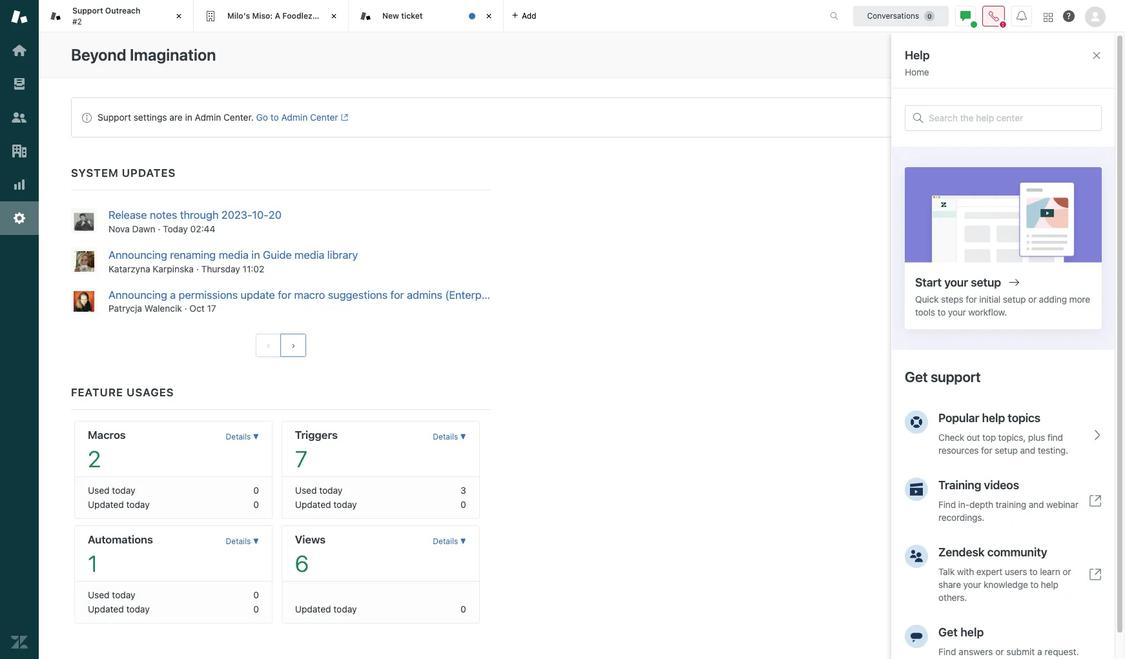 Task type: locate. For each thing, give the bounding box(es) containing it.
0 horizontal spatial media
[[219, 249, 249, 261]]

2 close image from the left
[[483, 10, 495, 23]]

today
[[112, 485, 135, 496], [319, 485, 343, 496], [126, 500, 150, 511], [334, 500, 357, 511], [112, 590, 135, 601], [126, 604, 150, 615], [334, 604, 357, 615]]

used for 7
[[295, 485, 317, 496]]

tab
[[39, 0, 194, 32]]

media right 'guide'
[[295, 249, 325, 261]]

▼ up 3
[[460, 432, 466, 442]]

suggestions
[[328, 288, 388, 301]]

used down 7
[[295, 485, 317, 496]]

miso:
[[252, 11, 273, 21]]

a
[[170, 288, 176, 301]]

is
[[957, 62, 964, 73]]

milo's miso: a foodlez subsidiary
[[227, 11, 355, 21]]

conversations
[[867, 11, 919, 20]]

close image inside milo's miso: a foodlez subsidiary tab
[[328, 10, 340, 23]]

used today down 2
[[88, 485, 135, 496]]

▼ left views
[[253, 537, 259, 547]]

updated today up views
[[295, 500, 357, 511]]

3
[[461, 485, 466, 496]]

get started image
[[11, 42, 28, 59]]

for left macro
[[278, 288, 291, 301]]

0 horizontal spatial close image
[[328, 10, 340, 23]]

support up the #2
[[72, 6, 103, 16]]

system
[[71, 167, 119, 180]]

admin right "to"
[[281, 112, 308, 123]]

milo's miso: a foodlez subsidiary tab
[[194, 0, 355, 32]]

beyond imagination
[[71, 45, 216, 64]]

library
[[327, 249, 358, 261]]

views
[[295, 534, 326, 547]]

.zendesk.com
[[1032, 47, 1093, 58]]

1 horizontal spatial for
[[391, 288, 404, 301]]

used today for 2
[[88, 485, 135, 496]]

close image left add dropdown button
[[483, 10, 495, 23]]

6
[[295, 551, 309, 577]]

macros
[[88, 429, 126, 442]]

▼
[[253, 432, 259, 442], [460, 432, 466, 442], [253, 537, 259, 547], [460, 537, 466, 547]]

used for 2
[[88, 485, 110, 496]]

for left admins
[[391, 288, 404, 301]]

main element
[[0, 0, 39, 660]]

automations
[[88, 534, 153, 547]]

0 for 6
[[461, 604, 466, 615]]

used down "1"
[[88, 590, 110, 601]]

used down 2
[[88, 485, 110, 496]]

support left settings
[[98, 112, 131, 123]]

announcing up katarzyna
[[109, 249, 167, 261]]

0 vertical spatial announcing
[[109, 249, 167, 261]]

admins
[[407, 288, 442, 301]]

add button
[[504, 0, 544, 32]]

▼ left triggers
[[253, 432, 259, 442]]

20
[[269, 209, 282, 222]]

updates
[[122, 167, 176, 180]]

admin image
[[11, 210, 28, 227]]

zendesk image
[[11, 634, 28, 651]]

1 media from the left
[[219, 249, 249, 261]]

1 vertical spatial in
[[185, 112, 192, 123]]

feature
[[71, 387, 123, 399]]

updated today
[[88, 500, 150, 511], [295, 500, 357, 511], [88, 604, 150, 615], [295, 604, 357, 615]]

support
[[72, 6, 103, 16], [98, 112, 131, 123]]

organizations image
[[11, 143, 28, 160]]

usages
[[127, 387, 174, 399]]

1
[[88, 551, 98, 577]]

updated today up automations
[[88, 500, 150, 511]]

used
[[88, 485, 110, 496], [295, 485, 317, 496], [88, 590, 110, 601]]

updated down 6
[[295, 604, 331, 615]]

status
[[71, 98, 1093, 138]]

0 vertical spatial in
[[997, 62, 1005, 73]]

close image
[[172, 10, 185, 23]]

close image right foodlez
[[328, 10, 340, 23]]

in inside status
[[185, 112, 192, 123]]

tabs tab list
[[39, 0, 817, 32]]

1 close image from the left
[[328, 10, 340, 23]]

▼ for 7
[[460, 432, 466, 442]]

media up thursday 11:02
[[219, 249, 249, 261]]

announcing for announcing a permissions update for macro suggestions for admins (enterprise only)
[[109, 288, 167, 301]]

feature usages
[[71, 387, 174, 399]]

1 vertical spatial announcing
[[109, 288, 167, 301]]

announcing
[[109, 249, 167, 261], [109, 288, 167, 301]]

in right "are"
[[185, 112, 192, 123]]

2 horizontal spatial in
[[997, 62, 1005, 73]]

0 horizontal spatial in
[[185, 112, 192, 123]]

in
[[997, 62, 1005, 73], [185, 112, 192, 123], [251, 249, 260, 261]]

go
[[256, 112, 268, 123]]

guide
[[263, 249, 292, 261]]

10-
[[252, 209, 269, 222]]

7
[[295, 446, 308, 472]]

in for support settings are in admin center.
[[185, 112, 192, 123]]

0 horizontal spatial admin
[[195, 112, 221, 123]]

customers image
[[11, 109, 28, 126]]

(enterprise
[[445, 288, 499, 301]]

updated today down "1"
[[88, 604, 150, 615]]

thursday
[[201, 263, 240, 274]]

2 announcing from the top
[[109, 288, 167, 301]]

11:02
[[243, 263, 264, 274]]

‹ button
[[256, 334, 281, 357]]

1 horizontal spatial close image
[[483, 10, 495, 23]]

views image
[[11, 76, 28, 92]]

zendesk products image
[[1044, 13, 1053, 22]]

details for 2
[[226, 432, 251, 442]]

1 horizontal spatial admin
[[281, 112, 308, 123]]

‹
[[267, 341, 270, 351]]

close image inside new ticket tab
[[483, 10, 495, 23]]

1 horizontal spatial in
[[251, 249, 260, 261]]

1 admin from the left
[[195, 112, 221, 123]]

today 02:44
[[163, 223, 215, 234]]

updated up automations
[[88, 500, 124, 511]]

close image
[[328, 10, 340, 23], [483, 10, 495, 23]]

2023-
[[221, 209, 252, 222]]

triggers
[[295, 429, 338, 442]]

▼ down 3
[[460, 537, 466, 547]]

1 horizontal spatial media
[[295, 249, 325, 261]]

nova
[[109, 223, 130, 234]]

new
[[382, 11, 399, 21]]

in right hosted
[[997, 62, 1005, 73]]

0 horizontal spatial for
[[278, 288, 291, 301]]

release notes through 2023-10-20
[[109, 209, 282, 222]]

in for announcing renaming media in guide media library
[[251, 249, 260, 261]]

0
[[253, 485, 259, 496], [253, 500, 259, 511], [461, 500, 466, 511], [253, 590, 259, 601], [253, 604, 259, 615], [461, 604, 466, 615]]

used today
[[88, 485, 135, 496], [295, 485, 343, 496], [88, 590, 135, 601]]

▼ for 1
[[253, 537, 259, 547]]

add
[[522, 11, 536, 20]]

updated up views
[[295, 500, 331, 511]]

updated down "1"
[[88, 604, 124, 615]]

support inside support outreach #2
[[72, 6, 103, 16]]

for
[[278, 288, 291, 301], [391, 288, 404, 301]]

▼ for 2
[[253, 432, 259, 442]]

in up '11:02'
[[251, 249, 260, 261]]

used today down 7
[[295, 485, 343, 496]]

1 announcing from the top
[[109, 249, 167, 261]]

updated
[[88, 500, 124, 511], [295, 500, 331, 511], [88, 604, 124, 615], [295, 604, 331, 615]]

updated today down 6
[[295, 604, 357, 615]]

▼ for 6
[[460, 537, 466, 547]]

ticket
[[401, 11, 423, 21]]

new ticket tab
[[349, 0, 504, 32]]

admin
[[195, 112, 221, 123], [281, 112, 308, 123]]

1 vertical spatial support
[[98, 112, 131, 123]]

details ▼ for 7
[[433, 432, 466, 442]]

only)
[[502, 288, 527, 301]]

go to admin center link
[[256, 112, 348, 123]]

admin left center.
[[195, 112, 221, 123]]

announcing up patrycja walencik
[[109, 288, 167, 301]]

used today down "1"
[[88, 590, 135, 601]]

details ▼
[[226, 432, 259, 442], [433, 432, 466, 442], [226, 537, 259, 547], [433, 537, 466, 547]]

a
[[275, 11, 280, 21]]

2 vertical spatial in
[[251, 249, 260, 261]]

system updates
[[71, 167, 176, 180]]

2
[[88, 446, 101, 472]]

in inside .zendesk.com your zendesk is hosted in
[[997, 62, 1005, 73]]

0 vertical spatial support
[[72, 6, 103, 16]]

support settings are in admin center.
[[98, 112, 254, 123]]



Task type: vqa. For each thing, say whether or not it's contained in the screenshot.
0 for 6
yes



Task type: describe. For each thing, give the bounding box(es) containing it.
status containing support settings are in admin center.
[[71, 98, 1093, 138]]

.zendesk.com your zendesk is hosted in
[[897, 47, 1093, 73]]

announcing for announcing renaming media in guide media library
[[109, 249, 167, 261]]

updated for 1
[[88, 604, 124, 615]]

used today for 7
[[295, 485, 343, 496]]

updated today for 6
[[295, 604, 357, 615]]

details for 1
[[226, 537, 251, 547]]

permissions
[[179, 288, 238, 301]]

details for 6
[[433, 537, 458, 547]]

› button
[[281, 334, 306, 357]]

#2
[[72, 16, 82, 26]]

center
[[310, 112, 338, 123]]

support outreach #2
[[72, 6, 140, 26]]

renaming
[[170, 249, 216, 261]]

details ▼ for 2
[[226, 432, 259, 442]]

0 for 1
[[253, 604, 259, 615]]

used today for 1
[[88, 590, 135, 601]]

button displays agent's chat status as online. image
[[961, 11, 971, 21]]

today
[[163, 223, 188, 234]]

oct
[[189, 303, 205, 314]]

notes
[[150, 209, 177, 222]]

katarzyna
[[109, 263, 150, 274]]

2 admin from the left
[[281, 112, 308, 123]]

imagination
[[130, 45, 216, 64]]

subsidiary
[[314, 11, 355, 21]]

2 for from the left
[[391, 288, 404, 301]]

0 for 7
[[461, 500, 466, 511]]

views 6
[[295, 534, 326, 577]]

support for support outreach #2
[[72, 6, 103, 16]]

are
[[169, 112, 183, 123]]

zendesk
[[919, 62, 955, 73]]

outreach
[[105, 6, 140, 16]]

get help image
[[1063, 10, 1075, 22]]

thursday 11:02
[[201, 263, 264, 274]]

oct 17
[[189, 303, 216, 314]]

1 for from the left
[[278, 288, 291, 301]]

2 media from the left
[[295, 249, 325, 261]]

macro
[[294, 288, 325, 301]]

updated for 6
[[295, 604, 331, 615]]

update
[[241, 288, 275, 301]]

support for support settings are in admin center.
[[98, 112, 131, 123]]

release
[[109, 209, 147, 222]]

17
[[207, 303, 216, 314]]

katarzyna karpinska
[[109, 263, 194, 274]]

nova dawn
[[109, 223, 155, 234]]

details ▼ for 6
[[433, 537, 466, 547]]

hosted
[[966, 62, 995, 73]]

updated today for 7
[[295, 500, 357, 511]]

new ticket
[[382, 11, 423, 21]]

details ▼ for 1
[[226, 537, 259, 547]]

walencik
[[145, 303, 182, 314]]

go to admin center
[[256, 112, 338, 123]]

updated today for 2
[[88, 500, 150, 511]]

zendesk support image
[[11, 8, 28, 25]]

announcing renaming media in guide media library
[[109, 249, 358, 261]]

updated for 7
[[295, 500, 331, 511]]

tab containing support outreach
[[39, 0, 194, 32]]

beyond
[[71, 45, 126, 64]]

your
[[897, 62, 916, 73]]

used for 1
[[88, 590, 110, 601]]

dawn
[[132, 223, 155, 234]]

milo's
[[227, 11, 250, 21]]

notifications image
[[1017, 11, 1027, 21]]

patrycja walencik
[[109, 303, 182, 314]]

settings
[[134, 112, 167, 123]]

reporting image
[[11, 176, 28, 193]]

0 for 2
[[253, 500, 259, 511]]

to
[[271, 112, 279, 123]]

karpinska
[[153, 263, 194, 274]]

automations 1
[[88, 534, 153, 577]]

through
[[180, 209, 219, 222]]

02:44
[[190, 223, 215, 234]]

details for 7
[[433, 432, 458, 442]]

updated for 2
[[88, 500, 124, 511]]

(opens in a new tab) image
[[338, 114, 348, 122]]

announcing a permissions update for macro suggestions for admins (enterprise only)
[[109, 288, 527, 301]]

updated today for 1
[[88, 604, 150, 615]]

conversations button
[[853, 5, 949, 26]]

›
[[292, 341, 295, 351]]

patrycja
[[109, 303, 142, 314]]

foodlez
[[282, 11, 312, 21]]

macros 2
[[88, 429, 126, 472]]

triggers 7
[[295, 429, 338, 472]]

center.
[[224, 112, 254, 123]]



